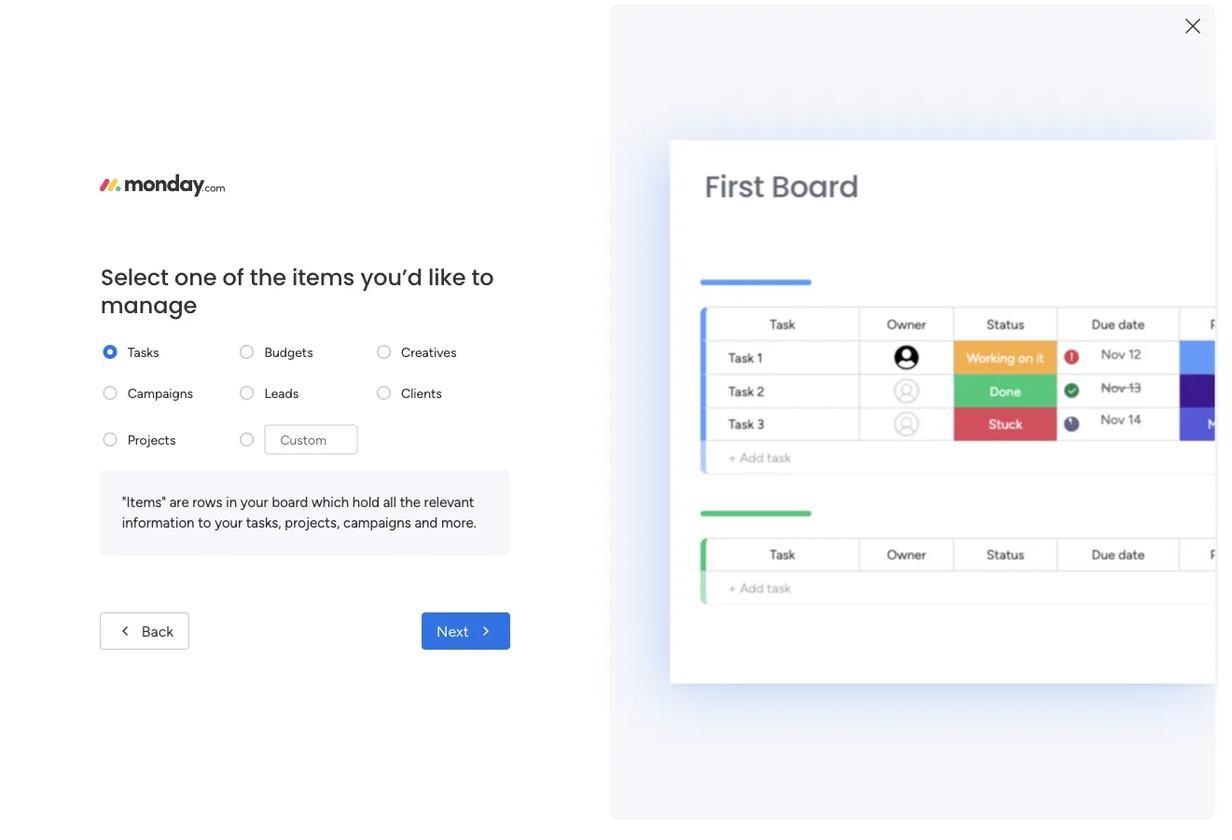 Task type: vqa. For each thing, say whether or not it's contained in the screenshot.
topmost The Table
no



Task type: describe. For each thing, give the bounding box(es) containing it.
main inside button
[[377, 565, 413, 585]]

minutes
[[1079, 549, 1133, 567]]

2 owner from the top
[[887, 547, 926, 562]]

recent
[[403, 81, 447, 98]]

back button
[[100, 613, 189, 650]]

tasks
[[128, 344, 159, 360]]

like
[[428, 262, 466, 293]]

open update feed (inbox) image
[[288, 444, 311, 466]]

circle o image
[[939, 294, 951, 308]]

1 due from the top
[[1091, 316, 1115, 332]]

>
[[447, 372, 455, 388]]

to inside button
[[126, 340, 139, 355]]

task 1
[[728, 349, 762, 365]]

getting started
[[985, 726, 1078, 742]]

main workspace button
[[299, 544, 568, 626]]

workspace image
[[319, 563, 364, 608]]

1 horizontal spatial and
[[545, 81, 570, 98]]

1 status from the top
[[986, 316, 1024, 332]]

join this workspace to create content.
[[33, 271, 205, 308]]

next button
[[422, 613, 510, 650]]

leads
[[264, 385, 299, 401]]

creatives
[[401, 344, 457, 360]]

complete your profile
[[939, 143, 1105, 163]]

are
[[169, 494, 189, 511]]

board
[[771, 166, 859, 208]]

task for task 2
[[728, 383, 754, 399]]

&
[[952, 672, 962, 690]]

Search in workspace field
[[39, 185, 156, 207]]

back
[[142, 623, 174, 640]]

one
[[174, 262, 217, 293]]

next
[[437, 623, 469, 640]]

help center element
[[911, 797, 1191, 825]]

install
[[958, 292, 995, 309]]

public board image
[[312, 340, 332, 361]]

to inside the select one of the items you'd like to manage
[[472, 262, 494, 293]]

task for task 1
[[728, 349, 754, 365]]

getting
[[985, 726, 1031, 742]]

templates
[[1007, 571, 1074, 589]]

project
[[339, 342, 389, 360]]

workflow
[[999, 549, 1060, 567]]

projects
[[128, 432, 176, 448]]

invite members image
[[974, 13, 993, 32]]

learn
[[911, 672, 949, 690]]

all
[[383, 494, 396, 511]]

inbox image
[[933, 13, 951, 32]]

get
[[966, 672, 988, 690]]

apps image
[[1015, 13, 1034, 32]]

budgets
[[264, 344, 313, 360]]

install our mobile app
[[958, 292, 1097, 309]]

campaigns
[[128, 385, 193, 401]]

boost your workflow in minutes with ready-made templates
[[923, 549, 1166, 589]]

join
[[142, 340, 163, 355]]

inspired
[[992, 672, 1045, 690]]

quickly
[[266, 81, 316, 98]]

1 horizontal spatial main
[[458, 372, 486, 388]]

main workspace
[[377, 565, 498, 585]]

first board
[[705, 166, 859, 208]]

and inside "items" are rows in your board which hold all the relevant information to your tasks, projects, campaigns and more.
[[415, 515, 438, 532]]

notifications image
[[892, 13, 910, 32]]

you'd
[[360, 262, 422, 293]]

board
[[272, 494, 308, 511]]

2 task from the top
[[767, 580, 791, 596]]

update
[[314, 445, 371, 465]]

rows
[[192, 494, 223, 511]]

your left "recent"
[[370, 81, 400, 98]]

select one of the items you'd like to manage
[[101, 262, 494, 321]]

tasks,
[[246, 515, 281, 532]]

task 3
[[728, 416, 764, 432]]

2 add from the top
[[739, 580, 763, 596]]

1 owner from the top
[[887, 316, 926, 332]]

this
[[61, 271, 82, 287]]

2 due from the top
[[1091, 547, 1115, 562]]

to inside "join this workspace to create content."
[[152, 271, 164, 287]]

dapulse x slim image
[[1163, 135, 1186, 158]]

create
[[167, 271, 205, 287]]

our
[[998, 292, 1022, 309]]

request
[[75, 340, 123, 355]]

mobile
[[1025, 292, 1067, 309]]

your
[[1018, 143, 1053, 163]]

learn & get inspired
[[911, 672, 1045, 690]]

content.
[[94, 292, 143, 308]]

1 vertical spatial workspaces
[[342, 508, 434, 528]]

more.
[[441, 515, 476, 532]]

access
[[320, 81, 366, 98]]

2 + from the top
[[728, 580, 736, 596]]

update feed (inbox)
[[314, 445, 470, 465]]

"items" are rows in your board which hold all the relevant information to your tasks, projects, campaigns and more.
[[122, 494, 476, 532]]

hold
[[352, 494, 380, 511]]

install our mobile app link
[[939, 290, 1191, 311]]

1 pr from the top
[[1210, 316, 1219, 332]]



Task type: locate. For each thing, give the bounding box(es) containing it.
0 vertical spatial in
[[226, 494, 237, 511]]

1 vertical spatial owner
[[887, 547, 926, 562]]

logo image
[[100, 174, 225, 197]]

1 vertical spatial pr
[[1210, 547, 1219, 562]]

made
[[966, 571, 1003, 589]]

management
[[392, 342, 482, 360]]

items
[[292, 262, 355, 293]]

boards,
[[451, 81, 501, 98]]

0 vertical spatial main
[[458, 372, 486, 388]]

1 vertical spatial the
[[400, 494, 421, 511]]

task 2
[[728, 383, 764, 399]]

projects,
[[285, 515, 340, 532]]

+ add task
[[728, 449, 791, 465], [728, 580, 791, 596]]

quickly access your recent boards, inbox and workspaces
[[266, 81, 653, 98]]

0 vertical spatial pr
[[1210, 316, 1219, 332]]

1 vertical spatial due
[[1091, 547, 1115, 562]]

to right the like
[[472, 262, 494, 293]]

0 vertical spatial status
[[986, 316, 1024, 332]]

main right >
[[458, 372, 486, 388]]

work
[[335, 372, 363, 388]]

which
[[312, 494, 349, 511]]

first
[[705, 166, 764, 208]]

management
[[367, 372, 443, 388]]

1 vertical spatial task
[[767, 580, 791, 596]]

started
[[1034, 726, 1078, 742]]

1 add from the top
[[739, 449, 763, 465]]

1 vertical spatial +
[[728, 580, 736, 596]]

date
[[1118, 316, 1144, 332], [1118, 547, 1144, 562]]

1 horizontal spatial the
[[400, 494, 421, 511]]

workspace right >
[[489, 372, 552, 388]]

1 vertical spatial workspace
[[489, 372, 552, 388]]

main down campaigns on the bottom of page
[[377, 565, 413, 585]]

2 pr from the top
[[1210, 547, 1219, 562]]

your inside boost your workflow in minutes with ready-made templates
[[965, 549, 995, 567]]

due left with
[[1091, 547, 1115, 562]]

workspace inside main workspace button
[[417, 565, 498, 585]]

task
[[769, 316, 795, 332], [728, 349, 754, 365], [728, 383, 754, 399], [728, 416, 754, 432], [769, 547, 795, 562]]

to up manage
[[152, 271, 164, 287]]

0 horizontal spatial in
[[226, 494, 237, 511]]

Custom text field
[[264, 425, 358, 455]]

and right inbox at the left
[[545, 81, 570, 98]]

inbox
[[504, 81, 541, 98]]

to left join
[[126, 340, 139, 355]]

in
[[226, 494, 237, 511], [1064, 549, 1076, 567]]

and
[[545, 81, 570, 98], [415, 515, 438, 532]]

the right all
[[400, 494, 421, 511]]

0 vertical spatial task
[[767, 449, 791, 465]]

1 horizontal spatial in
[[1064, 549, 1076, 567]]

0 vertical spatial date
[[1118, 316, 1144, 332]]

1 vertical spatial in
[[1064, 549, 1076, 567]]

1 vertical spatial status
[[986, 547, 1024, 562]]

0 vertical spatial and
[[545, 81, 570, 98]]

1 vertical spatial due date
[[1091, 547, 1144, 562]]

feed
[[375, 445, 410, 465]]

0 vertical spatial owner
[[887, 316, 926, 332]]

2 date from the top
[[1118, 547, 1144, 562]]

2 + add task from the top
[[728, 580, 791, 596]]

relevant
[[424, 494, 474, 511]]

the inside the select one of the items you'd like to manage
[[250, 262, 286, 293]]

0 vertical spatial add
[[739, 449, 763, 465]]

my
[[314, 508, 338, 528]]

boost
[[923, 549, 962, 567]]

in for your
[[226, 494, 237, 511]]

3
[[757, 416, 764, 432]]

2 status from the top
[[986, 547, 1024, 562]]

1 vertical spatial main
[[377, 565, 413, 585]]

manage
[[101, 290, 197, 321]]

work management > main workspace
[[335, 372, 552, 388]]

0 vertical spatial due date
[[1091, 316, 1144, 332]]

0 vertical spatial + add task
[[728, 449, 791, 465]]

profile
[[1057, 143, 1105, 163]]

0 vertical spatial due
[[1091, 316, 1115, 332]]

close my workspaces image
[[288, 507, 311, 530]]

2 due date from the top
[[1091, 547, 1144, 562]]

2
[[757, 383, 764, 399]]

select
[[101, 262, 169, 293]]

due date right workflow
[[1091, 547, 1144, 562]]

to down rows
[[198, 515, 211, 532]]

pr
[[1210, 316, 1219, 332], [1210, 547, 1219, 562]]

1 vertical spatial add
[[739, 580, 763, 596]]

your down rows
[[215, 515, 243, 532]]

workspace inside "join this workspace to create content."
[[85, 271, 149, 287]]

workspace down more.
[[417, 565, 498, 585]]

project management
[[339, 342, 482, 360]]

task for task 3
[[728, 416, 754, 432]]

in inside "items" are rows in your board which hold all the relevant information to your tasks, projects, campaigns and more.
[[226, 494, 237, 511]]

1
[[757, 349, 762, 365]]

0 vertical spatial workspaces
[[573, 81, 653, 98]]

clients
[[401, 385, 442, 401]]

(inbox)
[[414, 445, 470, 465]]

ready-
[[923, 571, 966, 589]]

workspaces
[[573, 81, 653, 98], [342, 508, 434, 528]]

0 horizontal spatial main
[[377, 565, 413, 585]]

1 vertical spatial + add task
[[728, 580, 791, 596]]

the
[[250, 262, 286, 293], [400, 494, 421, 511]]

in inside boost your workflow in minutes with ready-made templates
[[1064, 549, 1076, 567]]

in left minutes
[[1064, 549, 1076, 567]]

your up made
[[965, 549, 995, 567]]

my workspaces
[[314, 508, 434, 528]]

0 vertical spatial the
[[250, 262, 286, 293]]

the right of
[[250, 262, 286, 293]]

1 date from the top
[[1118, 316, 1144, 332]]

workspace up content.
[[85, 271, 149, 287]]

with
[[1136, 549, 1166, 567]]

your up tasks,
[[241, 494, 268, 511]]

complete
[[939, 143, 1014, 163]]

your
[[370, 81, 400, 98], [241, 494, 268, 511], [215, 515, 243, 532], [965, 549, 995, 567]]

status up made
[[986, 547, 1024, 562]]

due
[[1091, 316, 1115, 332], [1091, 547, 1115, 562]]

0 vertical spatial +
[[728, 449, 736, 465]]

+
[[728, 449, 736, 465], [728, 580, 736, 596]]

workspace
[[85, 271, 149, 287], [489, 372, 552, 388], [417, 565, 498, 585]]

0 vertical spatial workspace
[[85, 271, 149, 287]]

request to join button
[[67, 333, 171, 362]]

in right rows
[[226, 494, 237, 511]]

of
[[223, 262, 244, 293]]

0 horizontal spatial and
[[415, 515, 438, 532]]

information
[[122, 515, 194, 532]]

2 vertical spatial workspace
[[417, 565, 498, 585]]

status
[[986, 316, 1024, 332], [986, 547, 1024, 562]]

join
[[33, 271, 58, 287]]

owner
[[887, 316, 926, 332], [887, 547, 926, 562]]

the inside "items" are rows in your board which hold all the relevant information to your tasks, projects, campaigns and more.
[[400, 494, 421, 511]]

due down app
[[1091, 316, 1115, 332]]

in for minutes
[[1064, 549, 1076, 567]]

status down our
[[986, 316, 1024, 332]]

to
[[472, 262, 494, 293], [152, 271, 164, 287], [126, 340, 139, 355], [198, 515, 211, 532]]

task
[[767, 449, 791, 465], [767, 580, 791, 596]]

to inside "items" are rows in your board which hold all the relevant information to your tasks, projects, campaigns and more.
[[198, 515, 211, 532]]

ruby anderson image
[[1167, 7, 1197, 37]]

campaigns
[[343, 515, 411, 532]]

0 horizontal spatial workspaces
[[342, 508, 434, 528]]

1 vertical spatial date
[[1118, 547, 1144, 562]]

templates image image
[[928, 403, 1174, 532]]

add
[[739, 449, 763, 465], [739, 580, 763, 596]]

0 horizontal spatial the
[[250, 262, 286, 293]]

due date down app
[[1091, 316, 1144, 332]]

search everything image
[[1061, 13, 1079, 32]]

1 + add task from the top
[[728, 449, 791, 465]]

app
[[1071, 292, 1097, 309]]

help image
[[1102, 13, 1120, 32]]

request to join
[[75, 340, 163, 355]]

1 + from the top
[[728, 449, 736, 465]]

getting started element
[[911, 707, 1191, 782]]

"items"
[[122, 494, 166, 511]]

and down relevant
[[415, 515, 438, 532]]

1 task from the top
[[767, 449, 791, 465]]

1 horizontal spatial workspaces
[[573, 81, 653, 98]]

due date
[[1091, 316, 1144, 332], [1091, 547, 1144, 562]]

1 vertical spatial and
[[415, 515, 438, 532]]

1 due date from the top
[[1091, 316, 1144, 332]]



